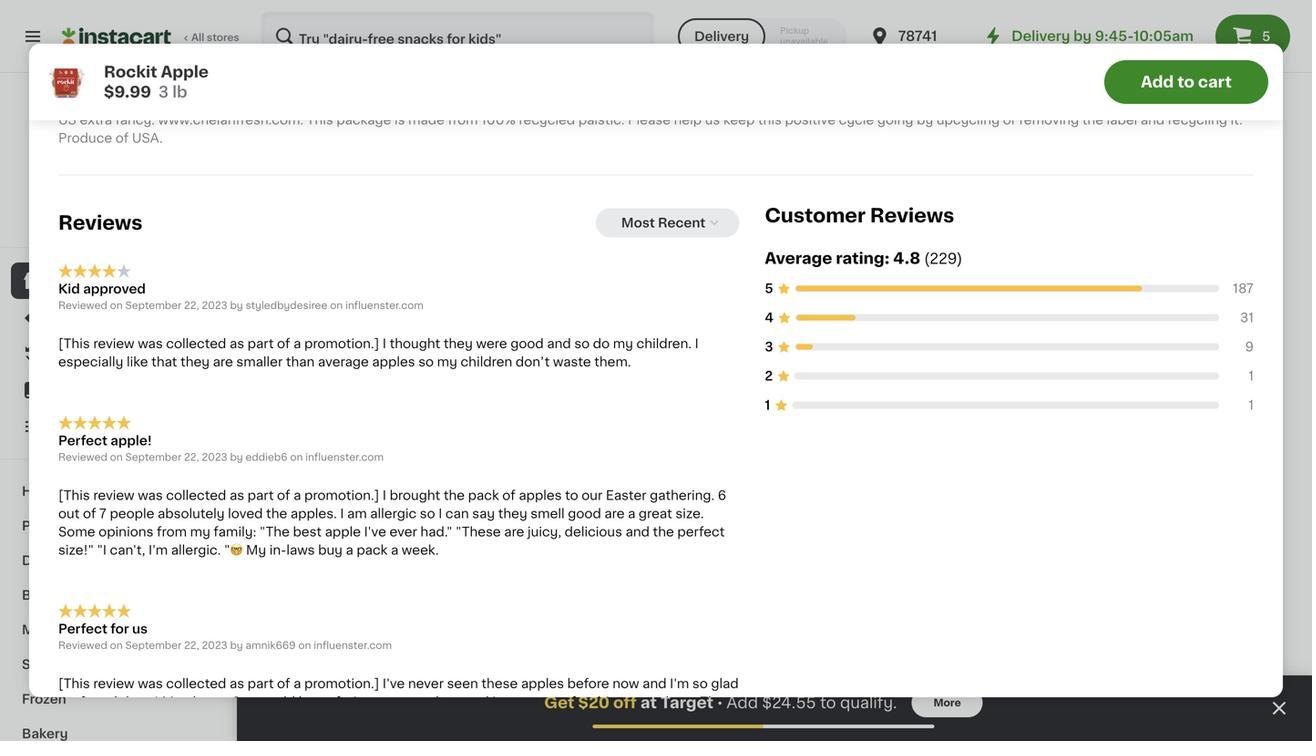 Task type: locate. For each thing, give the bounding box(es) containing it.
3 up sponsored badge image
[[782, 384, 789, 394]]

by inside perfect for us reviewed on september 22, 2023 by amnik669 on influenster.com
[[230, 640, 243, 650]]

review down candy
[[93, 677, 135, 690]]

0 inside 0 banana 1 ct
[[284, 325, 297, 344]]

holiday link
[[11, 474, 221, 509]]

1 vertical spatial rockit
[[782, 349, 823, 362]]

2 horizontal spatial from
[[448, 114, 478, 126]]

the
[[1083, 114, 1104, 126], [444, 489, 465, 502], [266, 507, 287, 520], [653, 525, 674, 538], [82, 713, 103, 726]]

0 vertical spatial was
[[138, 337, 163, 350]]

so up target
[[693, 677, 708, 690]]

99 up swiss
[[807, 690, 820, 700]]

the down found
[[82, 713, 103, 726]]

(229)
[[924, 252, 963, 266], [849, 369, 876, 379]]

1 horizontal spatial apple.
[[398, 95, 437, 108]]

to left the our
[[565, 489, 578, 502]]

3 promotion.] from the top
[[304, 677, 379, 690]]

2 promotion.] from the top
[[304, 489, 379, 502]]

promotion.] inside [this review was collected as part of a promotion.] i've never seen these apples before now and i'm so glad we found them! my almost 3 year old loves fruits on some days and just wants a few bites on others. these are the perfect size for both! they are sweet and just great all around. we will definitely be keeping these around from now on
[[304, 677, 379, 690]]

2 vertical spatial [this
[[58, 677, 90, 690]]

99
[[298, 690, 312, 700], [638, 690, 652, 700], [807, 690, 820, 700], [977, 690, 991, 700]]

$ inside $ 2 99
[[786, 690, 792, 700]]

and inside [this review was collected as part of a promotion.] i brought the pack of apples to our easter gathering. 6 out of 7 people absolutely loved the apples.  i am allergic so i can say they smell good are a great size. some opinions from my family:  "the best apple i've ever had." "these are juicy,  delicious and the perfect size!" "i can't,  i'm allergic. "🤓  my in-laws buy a pack a week.
[[626, 525, 650, 538]]

$24.55
[[762, 695, 816, 710]]

0 vertical spatial promotion.]
[[304, 337, 379, 350]]

my up size
[[162, 695, 182, 708]]

2 vertical spatial collected
[[166, 677, 226, 690]]

is
[[395, 114, 405, 126]]

$ inside $ 3 99
[[277, 690, 284, 700]]

2 horizontal spatial 5
[[1262, 30, 1271, 43]]

by inside perfect apple! reviewed on september 22, 2023 by eddieb6 on influenster.com
[[230, 452, 243, 462]]

1 vertical spatial now
[[140, 732, 167, 741]]

lb inside green seedless grapes 1.5 lb
[[968, 367, 978, 377]]

1 horizontal spatial apple
[[826, 349, 864, 362]]

advanced
[[952, 732, 1016, 741]]

apples inside [this review was collected as part of a promotion.] i thought they were good and so do my children. i especially like that they are smaller than average apples so my children don't waste them.
[[372, 355, 415, 368]]

3 as from the top
[[230, 677, 244, 690]]

delivery button
[[678, 18, 766, 55]]

product group
[[273, 160, 428, 379], [443, 160, 598, 397], [612, 160, 767, 365], [782, 160, 937, 412], [952, 160, 1106, 379], [1121, 160, 1276, 397], [273, 525, 428, 741], [443, 525, 598, 741], [612, 525, 767, 741]]

perfect up the snacks & candy
[[58, 622, 107, 635]]

3 22, from the top
[[184, 640, 199, 650]]

and inside the "crisp, sweet miniature apple. 1.5 inches min dia. new apple. may have been coated with food grade vegetable and/or shellac based resin or wax to maintain freshness. meets or exceeds us extra fancy. www.chelanfresh.com. this package is made from 100% recycled palstic. please help us keep this positive cycle going by upcycling or removing the label and recycling it. produce of usa."
[[1141, 114, 1165, 126]]

for
[[111, 622, 129, 635], [185, 713, 203, 726]]

•
[[717, 695, 723, 710]]

food
[[619, 95, 649, 108]]

1 horizontal spatial 4
[[765, 311, 774, 324]]

september inside kid approved reviewed on september 22, 2023 by styledbydesiree on influenster.com
[[125, 300, 182, 310]]

3 99 from the left
[[807, 690, 820, 700]]

perfect inside perfect apple! reviewed on september 22, 2023 by eddieb6 on influenster.com
[[58, 434, 107, 447]]

and down easter
[[626, 525, 650, 538]]

i'm inside [this review was collected as part of a promotion.] i brought the pack of apples to our easter gathering. 6 out of 7 people absolutely loved the apples.  i am allergic so i can say they smell good are a great size. some opinions from my family:  "the best apple i've ever had." "these are juicy,  delicious and the perfect size!" "i can't,  i'm allergic. "🤓  my in-laws buy a pack a week.
[[149, 544, 168, 556]]

0 vertical spatial sweet
[[99, 95, 137, 108]]

or
[[930, 95, 943, 108], [1163, 95, 1176, 108], [1003, 114, 1016, 126]]

(229) inside item carousel region
[[849, 369, 876, 379]]

2 vertical spatial 2023
[[202, 640, 228, 650]]

by down resin
[[917, 114, 934, 126]]

and
[[1141, 114, 1165, 126], [547, 337, 571, 350], [626, 525, 650, 538], [643, 677, 667, 690], [465, 695, 489, 708], [344, 713, 368, 726]]

2 vertical spatial influenster.com
[[314, 640, 392, 650]]

seedless inside red seedless grapes bag
[[1150, 349, 1209, 362]]

was for they
[[138, 337, 163, 350]]

1 vertical spatial great
[[398, 713, 432, 726]]

2 $3.99 original price: $4.69 element from the left
[[1121, 323, 1276, 346]]

1 vertical spatial pack
[[357, 544, 388, 556]]

freshness.
[[1050, 95, 1116, 108]]

as up the year
[[230, 677, 244, 690]]

on
[[110, 300, 123, 310], [330, 300, 343, 310], [110, 452, 123, 462], [290, 452, 303, 462], [110, 640, 123, 650], [298, 640, 311, 650], [372, 695, 388, 708], [633, 695, 649, 708], [170, 732, 186, 741]]

add button for green seedless grapes
[[1031, 166, 1101, 199]]

1 was from the top
[[138, 337, 163, 350]]

review for found
[[93, 677, 135, 690]]

or left wax in the right of the page
[[930, 95, 943, 108]]

9 for $ 9 99
[[962, 690, 975, 709]]

wax
[[946, 95, 971, 108]]

187
[[1233, 282, 1254, 295]]

1 horizontal spatial i'm
[[670, 677, 689, 690]]

0 horizontal spatial apple
[[161, 64, 209, 80]]

1 0 from the left
[[284, 325, 297, 344]]

wants
[[519, 695, 557, 708]]

sweet inside the "crisp, sweet miniature apple. 1.5 inches min dia. new apple. may have been coated with food grade vegetable and/or shellac based resin or wax to maintain freshness. meets or exceeds us extra fancy. www.chelanfresh.com. this package is made from 100% recycled palstic. please help us keep this positive cycle going by upcycling or removing the label and recycling it. produce of usa."
[[99, 95, 137, 108]]

produce down holiday
[[22, 520, 77, 532]]

2 22, from the top
[[184, 452, 199, 462]]

collected for almost
[[166, 677, 226, 690]]

sponsored badge image
[[782, 397, 837, 408]]

add up wrap on the bottom right of page
[[727, 695, 758, 710]]

item carousel region containing fresh fruit
[[273, 95, 1276, 445]]

apple
[[161, 64, 209, 80], [826, 349, 864, 362]]

0 vertical spatial apple
[[161, 64, 209, 80]]

so up the had."
[[420, 507, 435, 520]]

1 as from the top
[[230, 337, 244, 350]]

[this review was collected as part of a promotion.] i've never seen these apples before now and i'm so glad we found them! my almost 3 year old loves fruits on some days and just wants a few bites on others. these are the perfect size for both! they are sweet and just great all around. we will definitely be keeping these around from now on
[[58, 677, 740, 741]]

laws
[[287, 544, 315, 556]]

i've up some
[[383, 677, 405, 690]]

1 horizontal spatial rockit
[[782, 349, 823, 362]]

i've inside [this review was collected as part of a promotion.] i've never seen these apples before now and i'm so glad we found them! my almost 3 year old loves fruits on some days and just wants a few bites on others. these are the perfect size for both! they are sweet and just great all around. we will definitely be keeping these around from now on
[[383, 677, 405, 690]]

0 vertical spatial produce
[[58, 132, 112, 145]]

may
[[440, 95, 468, 108]]

0 vertical spatial 100%
[[481, 114, 516, 126]]

us
[[705, 114, 720, 126], [132, 622, 148, 635]]

$ down seen
[[447, 690, 453, 700]]

0 horizontal spatial good
[[511, 337, 544, 350]]

add button for banana
[[353, 166, 423, 199]]

buy it again link
[[11, 335, 221, 372]]

more button
[[912, 688, 983, 717]]

0 horizontal spatial 100%
[[47, 221, 74, 231]]

3 collected from the top
[[166, 677, 226, 690]]

was for people
[[138, 489, 163, 502]]

week.
[[402, 544, 439, 556]]

perfect
[[678, 525, 725, 538], [106, 713, 154, 726]]

on down apple!
[[110, 452, 123, 462]]

collected inside [this review was collected as part of a promotion.] i thought they were good and so do my children. i especially like that they are smaller than average apples so my children don't waste them.
[[166, 337, 226, 350]]

0 vertical spatial i'm
[[149, 544, 168, 556]]

2 reviewed from the top
[[58, 452, 107, 462]]

add for beachside fraises strawberries
[[557, 176, 583, 189]]

guarantee
[[140, 221, 193, 231]]

1 vertical spatial produce
[[22, 520, 77, 532]]

exceeds
[[1179, 95, 1234, 108]]

1 review from the top
[[93, 337, 135, 350]]

september down approved
[[125, 300, 182, 310]]

22, inside kid approved reviewed on september 22, 2023 by styledbydesiree on influenster.com
[[184, 300, 199, 310]]

are inside [this review was collected as part of a promotion.] i thought they were good and so do my children. i especially like that they are smaller than average apples so my children don't waste them.
[[213, 355, 233, 368]]

$4.69 up green seedless grapes 1.5 lb
[[998, 331, 1035, 344]]

add inside 'treatment tracker modal' dialog
[[727, 695, 758, 710]]

influenster.com up fruits
[[314, 640, 392, 650]]

vegetable
[[692, 95, 756, 108]]

2 vertical spatial part
[[248, 677, 274, 690]]

promotion.] for loves
[[304, 677, 379, 690]]

[this for we
[[58, 677, 90, 690]]

2 vertical spatial as
[[230, 677, 244, 690]]

2 was from the top
[[138, 489, 163, 502]]

3 part from the top
[[248, 677, 274, 690]]

average rating: 4.8 (229)
[[765, 251, 963, 266]]

1 [this from the top
[[58, 337, 90, 350]]

0 vertical spatial 1.5
[[247, 95, 264, 108]]

1 left 'ct'
[[273, 367, 278, 377]]

as inside [this review was collected as part of a promotion.] i thought they were good and so do my children. i especially like that they are smaller than average apples so my children don't waste them.
[[230, 337, 244, 350]]

to inside [this review was collected as part of a promotion.] i brought the pack of apples to our easter gathering. 6 out of 7 people absolutely loved the apples.  i am allergic so i can say they smell good are a great size. some opinions from my family:  "the best apple i've ever had." "these are juicy,  delicious and the perfect size!" "i can't,  i'm allergic. "🤓  my in-laws buy a pack a week.
[[565, 489, 578, 502]]

0 horizontal spatial seedless
[[994, 349, 1053, 362]]

to inside the "crisp, sweet miniature apple. 1.5 inches min dia. new apple. may have been coated with food grade vegetable and/or shellac based resin or wax to maintain freshness. meets or exceeds us extra fancy. www.chelanfresh.com. this package is made from 100% recycled palstic. please help us keep this positive cycle going by upcycling or removing the label and recycling it. produce of usa."
[[975, 95, 988, 108]]

2 [this from the top
[[58, 489, 90, 502]]

are left juicy,
[[504, 525, 524, 538]]

the inside [this review was collected as part of a promotion.] i've never seen these apples before now and i'm so glad we found them! my almost 3 year old loves fruits on some days and just wants a few bites on others. these are the perfect size for both! they are sweet and just great all around. we will definitely be keeping these around from now on
[[82, 713, 103, 726]]

apple inside rockit apple $9.99 3 lb
[[161, 64, 209, 80]]

4
[[765, 311, 774, 324], [623, 690, 636, 709]]

2 vertical spatial review
[[93, 677, 135, 690]]

lb down green
[[968, 367, 978, 377]]

2 item carousel region from the top
[[273, 459, 1276, 741]]

0 horizontal spatial 4
[[623, 690, 636, 709]]

part for year
[[248, 677, 274, 690]]

of inside [this review was collected as part of a promotion.] i thought they were good and so do my children. i especially like that they are smaller than average apples so my children don't waste them.
[[277, 337, 290, 350]]

0 vertical spatial review
[[93, 337, 135, 350]]

view left pricing
[[62, 203, 87, 213]]

seedless inside green seedless grapes 1.5 lb
[[994, 349, 1053, 362]]

2 collected from the top
[[166, 489, 226, 502]]

promotion.] inside [this review was collected as part of a promotion.] i thought they were good and so do my children. i especially like that they are smaller than average apples so my children don't waste them.
[[304, 337, 379, 350]]

0 vertical spatial reviewed
[[58, 300, 107, 310]]

at
[[641, 695, 657, 710]]

promotion.] for i
[[304, 489, 379, 502]]

2023 inside kid approved reviewed on september 22, 2023 by styledbydesiree on influenster.com
[[202, 300, 228, 310]]

0 for 0 89
[[623, 325, 637, 344]]

1 $4.69 from the left
[[998, 331, 1035, 344]]

great inside [this review was collected as part of a promotion.] i brought the pack of apples to our easter gathering. 6 out of 7 people absolutely loved the apples.  i am allergic so i can say they smell good are a great size. some opinions from my family:  "the best apple i've ever had." "these are juicy,  delicious and the perfect size!" "i can't,  i'm allergic. "🤓  my in-laws buy a pack a week.
[[639, 507, 672, 520]]

never
[[408, 677, 444, 690]]

0 horizontal spatial 1.5
[[247, 95, 264, 108]]

0 horizontal spatial $4.69
[[998, 331, 1035, 344]]

part inside [this review was collected as part of a promotion.] i brought the pack of apples to our easter gathering. 6 out of 7 people absolutely loved the apples.  i am allergic so i can say they smell good are a great size. some opinions from my family:  "the best apple i've ever had." "these are juicy,  delicious and the perfect size!" "i can't,  i'm allergic. "🤓  my in-laws buy a pack a week.
[[248, 489, 274, 502]]

collected up almost
[[166, 677, 226, 690]]

1 september from the top
[[125, 300, 182, 310]]

0 horizontal spatial now
[[140, 732, 167, 741]]

collected inside [this review was collected as part of a promotion.] i brought the pack of apples to our easter gathering. 6 out of 7 people absolutely loved the apples.  i am allergic so i can say they smell good are a great size. some opinions from my family:  "the best apple i've ever had." "these are juicy,  delicious and the perfect size!" "i can't,  i'm allergic. "🤓  my in-laws buy a pack a week.
[[166, 489, 226, 502]]

0 vertical spatial &
[[60, 554, 71, 567]]

22, up absolutely
[[184, 452, 199, 462]]

0 horizontal spatial apple.
[[204, 95, 243, 108]]

4 99 from the left
[[977, 690, 991, 700]]

sweet
[[99, 95, 137, 108], [302, 713, 341, 726]]

1 vertical spatial [this
[[58, 489, 90, 502]]

collected inside [this review was collected as part of a promotion.] i've never seen these apples before now and i'm so glad we found them! my almost 3 year old loves fruits on some days and just wants a few bites on others. these are the perfect size for both! they are sweet and just great all around. we will definitely be keeping these around from now on
[[166, 677, 226, 690]]

chocolate
[[855, 714, 921, 726]]

0 vertical spatial item carousel region
[[273, 95, 1276, 445]]

by left amnik669
[[230, 640, 243, 650]]

reviews down pricing
[[58, 213, 143, 233]]

2 seedless from the left
[[1150, 349, 1209, 362]]

2 horizontal spatial 2
[[1131, 690, 1144, 709]]

& left candy
[[73, 658, 83, 671]]

1 vertical spatial lb
[[968, 367, 978, 377]]

so inside [this review was collected as part of a promotion.] i brought the pack of apples to our easter gathering. 6 out of 7 people absolutely loved the apples.  i am allergic so i can say they smell good are a great size. some opinions from my family:  "the best apple i've ever had." "these are juicy,  delicious and the perfect size!" "i can't,  i'm allergic. "🤓  my in-laws buy a pack a week.
[[420, 507, 435, 520]]

brought
[[390, 489, 440, 502]]

[this up out at the left bottom of the page
[[58, 489, 90, 502]]

review inside [this review was collected as part of a promotion.] i've never seen these apples before now and i'm so glad we found them! my almost 3 year old loves fruits on some days and just wants a few bites on others. these are the perfect size for both! they are sweet and just great all around. we will definitely be keeping these around from now on
[[93, 677, 135, 690]]

2 $4.69 from the left
[[1167, 331, 1204, 344]]

it
[[80, 347, 89, 360]]

collected for absolutely
[[166, 489, 226, 502]]

3 reviewed from the top
[[58, 640, 107, 650]]

my up allergic.
[[190, 525, 210, 538]]

good up don't
[[511, 337, 544, 350]]

1 vertical spatial (229)
[[849, 369, 876, 379]]

$3.99 original price: $4.69 element for red seedless grapes bag
[[1121, 323, 1276, 346]]

meat & seafood link
[[11, 612, 221, 647]]

rockit up 3 lb at right bottom
[[782, 349, 823, 362]]

review inside [this review was collected as part of a promotion.] i brought the pack of apples to our easter gathering. 6 out of 7 people absolutely loved the apples.  i am allergic so i can say they smell good are a great size. some opinions from my family:  "the best apple i've ever had." "these are juicy,  delicious and the perfect size!" "i can't,  i'm allergic. "🤓  my in-laws buy a pack a week.
[[93, 489, 135, 502]]

3 inside rockit apple $9.99 3 lb
[[159, 84, 169, 100]]

2 for $ 2 99
[[792, 690, 805, 709]]

perfect inside [this review was collected as part of a promotion.] i've never seen these apples before now and i'm so glad we found them! my almost 3 year old loves fruits on some days and just wants a few bites on others. these are the perfect size for both! they are sweet and just great all around. we will definitely be keeping these around from now on
[[106, 713, 154, 726]]

main content
[[237, 73, 1312, 741]]

are down we
[[58, 713, 79, 726]]

they right say
[[498, 507, 527, 520]]

1 part from the top
[[248, 337, 274, 350]]

$ inside $ 9 99
[[955, 690, 962, 700]]

3 lb
[[782, 384, 801, 394]]

1 seedless from the left
[[994, 349, 1053, 362]]

1 vertical spatial reviewed
[[58, 452, 107, 462]]

add button
[[353, 166, 423, 199], [522, 166, 592, 199], [692, 166, 762, 199], [861, 166, 931, 199], [1031, 166, 1101, 199], [1200, 166, 1271, 199], [353, 530, 423, 563]]

especially
[[58, 355, 123, 368]]

5 inside button
[[1262, 30, 1271, 43]]

1 item carousel region from the top
[[273, 95, 1276, 445]]

please
[[628, 114, 671, 126]]

99 inside $ 2 99
[[807, 690, 820, 700]]

grapes inside red seedless grapes bag
[[1212, 349, 1259, 362]]

0 horizontal spatial 9
[[792, 325, 806, 344]]

0 vertical spatial [this
[[58, 337, 90, 350]]

now
[[613, 677, 639, 690], [140, 732, 167, 741]]

0 horizontal spatial perfect
[[106, 713, 154, 726]]

to up 'exceeds'
[[1178, 74, 1195, 90]]

september inside perfect apple! reviewed on september 22, 2023 by eddieb6 on influenster.com
[[125, 452, 182, 462]]

0 vertical spatial 89
[[638, 326, 652, 336]]

new
[[366, 95, 394, 108]]

99 for 4
[[638, 690, 652, 700]]

$ inside $ 5 beachside fraises strawberries
[[447, 326, 453, 336]]

$ for $ 3 99
[[277, 690, 284, 700]]

reviews
[[870, 206, 955, 225], [58, 213, 143, 233]]

can
[[446, 507, 469, 520]]

add down recycled
[[557, 176, 583, 189]]

just up pantry
[[492, 695, 516, 708]]

delivery
[[1012, 30, 1071, 43], [695, 30, 749, 43]]

3 was from the top
[[138, 677, 163, 690]]

[this up especially
[[58, 337, 90, 350]]

by left eddieb6
[[230, 452, 243, 462]]

22, for kid approved
[[184, 300, 199, 310]]

2 vertical spatial september
[[125, 640, 182, 650]]

2023 left amnik669
[[202, 640, 228, 650]]

99 for 2
[[807, 690, 820, 700]]

$ for $ 2 99
[[786, 690, 792, 700]]

part inside [this review was collected as part of a promotion.] i've never seen these apples before now and i'm so glad we found them! my almost 3 year old loves fruits on some days and just wants a few bites on others. these are the perfect size for both! they are sweet and just great all around. we will definitely be keeping these around from now on
[[248, 677, 274, 690]]

1.5 down green
[[952, 367, 965, 377]]

promotion.] up average
[[304, 337, 379, 350]]

positive
[[785, 114, 836, 126]]

99 for 9
[[977, 690, 991, 700]]

1 vertical spatial these
[[689, 713, 726, 726]]

1 horizontal spatial sweet
[[302, 713, 341, 726]]

juicy,
[[528, 525, 562, 538]]

item carousel region
[[273, 95, 1276, 445], [273, 459, 1276, 741]]

[this for especially
[[58, 337, 90, 350]]

$4.69 up red seedless grapes bag
[[1167, 331, 1204, 344]]

1 horizontal spatial great
[[639, 507, 672, 520]]

0 vertical spatial my
[[246, 544, 266, 556]]

1 horizontal spatial good
[[568, 507, 601, 520]]

as
[[230, 337, 244, 350], [230, 489, 244, 502], [230, 677, 244, 690]]

1 $3.99 original price: $4.69 element from the left
[[952, 323, 1106, 346]]

[this inside [this review was collected as part of a promotion.] i've never seen these apples before now and i'm so glad we found them! my almost 3 year old loves fruits on some days and just wants a few bites on others. these are the perfect size for both! they are sweet and just great all around. we will definitely be keeping these around from now on
[[58, 677, 90, 690]]

1 horizontal spatial for
[[185, 713, 203, 726]]

0 horizontal spatial my
[[162, 695, 182, 708]]

again
[[92, 347, 128, 360]]

cocoa
[[809, 732, 851, 741]]

just down some
[[372, 713, 395, 726]]

1 horizontal spatial $3.99 original price: $4.69 element
[[1121, 323, 1276, 346]]

0 vertical spatial they
[[444, 337, 473, 350]]

or down add to cart
[[1163, 95, 1176, 108]]

100% left satisfaction
[[47, 221, 74, 231]]

it.
[[1231, 114, 1243, 126]]

2 review from the top
[[93, 489, 135, 502]]

4 down average
[[765, 311, 774, 324]]

by
[[1074, 30, 1092, 43], [917, 114, 934, 126], [230, 300, 243, 310], [230, 452, 243, 462], [230, 640, 243, 650]]

both!
[[206, 713, 241, 726]]

0 vertical spatial my
[[613, 337, 633, 350]]

"the
[[260, 525, 290, 538]]

influenster.com up [this review was collected as part of a promotion.] i thought they were good and so do my children. i especially like that they are smaller than average apples so my children don't waste them.
[[345, 300, 424, 310]]

$ inside $ 4 99
[[616, 690, 623, 700]]

$ for $ 3 89
[[447, 690, 453, 700]]

on down approved
[[110, 300, 123, 310]]

$3.99 original price: $4.69 element
[[952, 323, 1106, 346], [1121, 323, 1276, 346]]

99 right old
[[298, 690, 312, 700]]

promotion.] up fruits
[[304, 677, 379, 690]]

review for of
[[93, 489, 135, 502]]

i'm
[[149, 544, 168, 556], [670, 677, 689, 690]]

delivery inside button
[[695, 30, 749, 43]]

apples.
[[291, 507, 337, 520]]

out
[[58, 507, 80, 520]]

view for more
[[1085, 107, 1117, 119]]

[this inside [this review was collected as part of a promotion.] i thought they were good and so do my children. i especially like that they are smaller than average apples so my children don't waste them.
[[58, 337, 90, 350]]

reviewed inside perfect apple! reviewed on september 22, 2023 by eddieb6 on influenster.com
[[58, 452, 107, 462]]

1 22, from the top
[[184, 300, 199, 310]]

or down "maintain"
[[1003, 114, 1016, 126]]

reviewed inside perfect for us reviewed on september 22, 2023 by amnik669 on influenster.com
[[58, 640, 107, 650]]

[this review was collected as part of a promotion.] i brought the pack of apples to our easter gathering. 6 out of 7 people absolutely loved the apples.  i am allergic so i can say they smell good are a great size. some opinions from my family:  "the best apple i've ever had." "these are juicy,  delicious and the perfect size!" "i can't,  i'm allergic. "🤓  my in-laws buy a pack a week.
[[58, 489, 727, 556]]

part inside [this review was collected as part of a promotion.] i thought they were good and so do my children. i especially like that they are smaller than average apples so my children don't waste them.
[[248, 337, 274, 350]]

$ inside $ 3 89
[[447, 690, 453, 700]]

grapes down 31
[[1212, 349, 1259, 362]]

1 vertical spatial 100%
[[47, 221, 74, 231]]

to inside "button"
[[1178, 74, 1195, 90]]

100% satisfaction guarantee button
[[28, 215, 204, 233]]

maintain
[[991, 95, 1046, 108]]

99 inside $ 9 99
[[977, 690, 991, 700]]

0 vertical spatial collected
[[166, 337, 226, 350]]

reviews up 4.8
[[870, 206, 955, 225]]

$4.69 for green seedless grapes
[[998, 331, 1035, 344]]

influenster.com for brought
[[305, 452, 384, 462]]

0 horizontal spatial $3.99 original price: $4.69 element
[[952, 323, 1106, 346]]

add button up recent
[[692, 166, 762, 199]]

scotch tape, gift-wrap
[[612, 714, 761, 726]]

1 vertical spatial review
[[93, 489, 135, 502]]

these
[[482, 677, 518, 690], [689, 713, 726, 726]]

& for snacks
[[73, 658, 83, 671]]

apples up wants
[[521, 677, 564, 690]]

$ up be
[[616, 690, 623, 700]]

1 horizontal spatial these
[[689, 713, 726, 726]]

hot
[[782, 732, 806, 741]]

9:45-
[[1095, 30, 1134, 43]]

1 vertical spatial us
[[132, 622, 148, 635]]

add for 3
[[387, 540, 414, 553]]

now up the off
[[613, 677, 639, 690]]

1 horizontal spatial seedless
[[1150, 349, 1209, 362]]

"🤓
[[224, 544, 243, 556]]

us inside perfect for us reviewed on september 22, 2023 by amnik669 on influenster.com
[[132, 622, 148, 635]]

3 september from the top
[[125, 640, 182, 650]]

$ 3 89
[[447, 690, 482, 709]]

reviewed down lists
[[58, 452, 107, 462]]

2023
[[202, 300, 228, 310], [202, 452, 228, 462], [202, 640, 228, 650]]

apple up sponsored badge image
[[826, 349, 864, 362]]

(229) right 4.8
[[924, 252, 963, 266]]

3 2023 from the top
[[202, 640, 228, 650]]

add button down is
[[353, 166, 423, 199]]

seafood
[[72, 623, 128, 636]]

1 vertical spatial perfect
[[58, 622, 107, 635]]

& for dairy
[[60, 554, 71, 567]]

2 as from the top
[[230, 489, 244, 502]]

2 99 from the left
[[638, 690, 652, 700]]

2 part from the top
[[248, 489, 274, 502]]

2 vertical spatial was
[[138, 677, 163, 690]]

waste
[[553, 355, 591, 368]]

2023 left styledbydesiree
[[202, 300, 228, 310]]

$ inside $ 2 79
[[1125, 690, 1131, 700]]

1 vertical spatial part
[[248, 489, 274, 502]]

off
[[613, 695, 637, 710]]

0 horizontal spatial sweet
[[99, 95, 137, 108]]

9 up crest at bottom right
[[962, 690, 975, 709]]

good inside [this review was collected as part of a promotion.] i brought the pack of apples to our easter gathering. 6 out of 7 people absolutely loved the apples.  i am allergic so i can say they smell good are a great size. some opinions from my family:  "the best apple i've ever had." "these are juicy,  delicious and the perfect size!" "i can't,  i'm allergic. "🤓  my in-laws buy a pack a week.
[[568, 507, 601, 520]]

$ left 79
[[1125, 690, 1131, 700]]

0 horizontal spatial great
[[398, 713, 432, 726]]

1 vertical spatial 2023
[[202, 452, 228, 462]]

add button down recycled
[[522, 166, 592, 199]]

are down old
[[279, 713, 299, 726]]

product group containing 5
[[443, 160, 598, 397]]

22, down shop link at the left of page
[[184, 300, 199, 310]]

1 vertical spatial apples
[[519, 489, 562, 502]]

as inside [this review was collected as part of a promotion.] i've never seen these apples before now and i'm so glad we found them! my almost 3 year old loves fruits on some days and just wants a few bites on others. these are the perfect size for both! they are sweet and just great all around. we will definitely be keeping these around from now on
[[230, 677, 244, 690]]

add button down removing
[[1031, 166, 1101, 199]]

grapes
[[1056, 349, 1103, 362], [1212, 349, 1259, 362]]

0 up 'banana'
[[284, 325, 297, 344]]

1 reviewed from the top
[[58, 300, 107, 310]]

apples up smell
[[519, 489, 562, 502]]

they right that
[[180, 355, 210, 368]]

september for approved
[[125, 300, 182, 310]]

great inside [this review was collected as part of a promotion.] i've never seen these apples before now and i'm so glad we found them! my almost 3 year old loves fruits on some days and just wants a few bites on others. these are the perfect size for both! they are sweet and just great all around. we will definitely be keeping these around from now on
[[398, 713, 432, 726]]

to up upcycling
[[975, 95, 988, 108]]

rockit inside rockit apple $9.99 3 lb
[[104, 64, 157, 80]]

rockit up the $9.99
[[104, 64, 157, 80]]

lb inside rockit apple $9.99 3 lb
[[172, 84, 187, 100]]

9 inside $ 9 rockit apple
[[792, 325, 806, 344]]

definitely
[[552, 713, 612, 726]]

0 horizontal spatial us
[[132, 622, 148, 635]]

add down ever
[[387, 540, 414, 553]]

opinions
[[99, 525, 154, 538]]

$ for $ 2 79
[[1125, 690, 1131, 700]]

was inside [this review was collected as part of a promotion.] i've never seen these apples before now and i'm so glad we found them! my almost 3 year old loves fruits on some days and just wants a few bites on others. these are the perfect size for both! they are sweet and just great all around. we will definitely be keeping these around from now on
[[138, 677, 163, 690]]

perfect down lists
[[58, 434, 107, 447]]

1 vertical spatial just
[[372, 713, 395, 726]]

100% inside view pricing policy 100% satisfaction guarantee
[[47, 221, 74, 231]]

collected for are
[[166, 337, 226, 350]]

1 horizontal spatial 100%
[[481, 114, 516, 126]]

part up smaller
[[248, 337, 274, 350]]

0 vertical spatial 5
[[1262, 30, 1271, 43]]

0 vertical spatial as
[[230, 337, 244, 350]]

add up meets
[[1141, 74, 1174, 90]]

delivery for delivery
[[695, 30, 749, 43]]

& left the eggs
[[60, 554, 71, 567]]

service type group
[[678, 18, 847, 55]]

snacks & candy
[[22, 658, 130, 671]]

i
[[383, 337, 386, 350], [695, 337, 699, 350], [383, 489, 386, 502], [340, 507, 344, 520], [439, 507, 442, 520]]

1 99 from the left
[[298, 690, 312, 700]]

reviewed inside kid approved reviewed on september 22, 2023 by styledbydesiree on influenster.com
[[58, 300, 107, 310]]

1 2023 from the top
[[202, 300, 228, 310]]

1 grapes from the left
[[1056, 349, 1103, 362]]

2023 inside perfect for us reviewed on september 22, 2023 by amnik669 on influenster.com
[[202, 640, 228, 650]]

delivery up "maintain"
[[1012, 30, 1071, 43]]

as up loved
[[230, 489, 244, 502]]

as up smaller
[[230, 337, 244, 350]]

1 vertical spatial 1.5
[[952, 367, 965, 377]]

part
[[248, 337, 274, 350], [248, 489, 274, 502], [248, 677, 274, 690]]

grapes inside green seedless grapes 1.5 lb
[[1056, 349, 1103, 362]]

3 review from the top
[[93, 677, 135, 690]]

others.
[[652, 695, 697, 708]]

1 vertical spatial item carousel region
[[273, 459, 1276, 741]]

apple up miniature
[[161, 64, 209, 80]]

september for apple!
[[125, 452, 182, 462]]

$4.69 for red seedless grapes bag
[[1167, 331, 1204, 344]]

1 promotion.] from the top
[[304, 337, 379, 350]]

2 vertical spatial lb
[[791, 384, 801, 394]]

2 grapes from the left
[[1212, 349, 1259, 362]]

1 collected from the top
[[166, 337, 226, 350]]

1 horizontal spatial 9
[[962, 690, 975, 709]]

as inside [this review was collected as part of a promotion.] i brought the pack of apples to our easter gathering. 6 out of 7 people absolutely loved the apples.  i am allergic so i can say they smell good are a great size. some opinions from my family:  "the best apple i've ever had." "these are juicy,  delicious and the perfect size!" "i can't,  i'm allergic. "🤓  my in-laws buy a pack a week.
[[230, 489, 244, 502]]

& right meat on the bottom of the page
[[59, 623, 69, 636]]

0 vertical spatial lb
[[172, 84, 187, 100]]

3 [this from the top
[[58, 677, 90, 690]]

0 vertical spatial for
[[111, 622, 129, 635]]

1 vertical spatial perfect
[[106, 713, 154, 726]]

my inside [this review was collected as part of a promotion.] i brought the pack of apples to our easter gathering. 6 out of 7 people absolutely loved the apples.  i am allergic so i can say they smell good are a great size. some opinions from my family:  "the best apple i've ever had." "these are juicy,  delicious and the perfect size!" "i can't,  i'm allergic. "🤓  my in-laws buy a pack a week.
[[190, 525, 210, 538]]

i'm inside [this review was collected as part of a promotion.] i've never seen these apples before now and i'm so glad we found them! my almost 3 year old loves fruits on some days and just wants a few bites on others. these are the perfect size for both! they are sweet and just great all around. we will definitely be keeping these around from now on
[[670, 677, 689, 690]]

collected up absolutely
[[166, 489, 226, 502]]

3 up red
[[1131, 325, 1144, 344]]

add button for beachside fraises strawberries
[[522, 166, 592, 199]]

view for pricing
[[62, 203, 87, 213]]

0 vertical spatial i've
[[364, 525, 386, 538]]

apple inside $ 9 rockit apple
[[826, 349, 864, 362]]

lb right the $9.99
[[172, 84, 187, 100]]

i'm up others.
[[670, 677, 689, 690]]

2 perfect from the top
[[58, 622, 107, 635]]

0 horizontal spatial rockit
[[104, 64, 157, 80]]

0 vertical spatial us
[[705, 114, 720, 126]]

2 0 from the left
[[623, 325, 637, 344]]

0 horizontal spatial 5
[[453, 325, 466, 344]]

2 2023 from the top
[[202, 452, 228, 462]]

2023 inside perfect apple! reviewed on september 22, 2023 by eddieb6 on influenster.com
[[202, 452, 228, 462]]

1 perfect from the top
[[58, 434, 107, 447]]

they
[[244, 713, 276, 726]]

0 banana 1 ct
[[273, 325, 321, 377]]

1 horizontal spatial my
[[246, 544, 266, 556]]

1 vertical spatial my
[[437, 355, 457, 368]]

0 horizontal spatial my
[[190, 525, 210, 538]]

$ inside $ 9 rockit apple
[[786, 326, 792, 336]]

some
[[58, 525, 95, 538]]

None search field
[[261, 11, 654, 62]]

1 horizontal spatial $4.69
[[1167, 331, 1204, 344]]

$ up crest at bottom right
[[955, 690, 962, 700]]

reviewed
[[58, 300, 107, 310], [58, 452, 107, 462], [58, 640, 107, 650]]

perfect for perfect apple!
[[58, 434, 107, 447]]

2 september from the top
[[125, 452, 182, 462]]

perfect inside perfect for us reviewed on september 22, 2023 by amnik669 on influenster.com
[[58, 622, 107, 635]]

apple. up made
[[398, 95, 437, 108]]



Task type: describe. For each thing, give the bounding box(es) containing it.
$ for $ 9 99
[[955, 690, 962, 700]]

made
[[408, 114, 445, 126]]

apple!
[[111, 434, 152, 447]]

main content containing fresh fruit
[[237, 73, 1312, 741]]

and down fruits
[[344, 713, 368, 726]]

0 horizontal spatial 2
[[765, 370, 773, 382]]

than
[[286, 355, 315, 368]]

produce inside produce link
[[22, 520, 77, 532]]

product group containing 4
[[612, 525, 767, 741]]

a up apples.
[[294, 489, 301, 502]]

3 left loves
[[284, 690, 296, 709]]

apples inside [this review was collected as part of a promotion.] i brought the pack of apples to our easter gathering. 6 out of 7 people absolutely loved the apples.  i am allergic so i can say they smell good are a great size. some opinions from my family:  "the best apple i've ever had." "these are juicy,  delicious and the perfect size!" "i can't,  i'm allergic. "🤓  my in-laws buy a pack a week.
[[519, 489, 562, 502]]

apples inside [this review was collected as part of a promotion.] i've never seen these apples before now and i'm so glad we found them! my almost 3 year old loves fruits on some days and just wants a few bites on others. these are the perfect size for both! they are sweet and just great all around. we will definitely be keeping these around from now on
[[521, 677, 564, 690]]

100% inside the "crisp, sweet miniature apple. 1.5 inches min dia. new apple. may have been coated with food grade vegetable and/or shellac based resin or wax to maintain freshness. meets or exceeds us extra fancy. www.chelanfresh.com. this package is made from 100% recycled palstic. please help us keep this positive cycle going by upcycling or removing the label and recycling it. produce of usa."
[[481, 114, 516, 126]]

add button up customer reviews
[[861, 166, 931, 199]]

bakery
[[22, 727, 68, 740]]

lb for 3
[[172, 84, 187, 100]]

perfect inside [this review was collected as part of a promotion.] i brought the pack of apples to our easter gathering. 6 out of 7 people absolutely loved the apples.  i am allergic so i can say they smell good are a great size. some opinions from my family:  "the best apple i've ever had." "these are juicy,  delicious and the perfect size!" "i can't,  i'm allergic. "🤓  my in-laws buy a pack a week.
[[678, 525, 725, 538]]

1 horizontal spatial pack
[[468, 489, 499, 502]]

1 apple. from the left
[[204, 95, 243, 108]]

on up scotch
[[633, 695, 649, 708]]

7
[[99, 507, 107, 520]]

1 down 31
[[1249, 370, 1254, 382]]

part for the
[[248, 489, 274, 502]]

add button for lemon
[[692, 166, 762, 199]]

produce link
[[11, 509, 221, 543]]

them.
[[594, 355, 631, 368]]

don't
[[516, 355, 550, 368]]

was for my
[[138, 677, 163, 690]]

& for meat
[[59, 623, 69, 636]]

the up "the
[[266, 507, 287, 520]]

so left do on the top left of the page
[[574, 337, 590, 350]]

details
[[58, 64, 105, 77]]

1 horizontal spatial they
[[444, 337, 473, 350]]

from inside [this review was collected as part of a promotion.] i've never seen these apples before now and i'm so glad we found them! my almost 3 year old loves fruits on some days and just wants a few bites on others. these are the perfect size for both! they are sweet and just great all around. we will definitely be keeping these around from now on
[[106, 732, 137, 741]]

to inside 'treatment tracker modal' dialog
[[820, 695, 836, 710]]

fruits
[[336, 695, 369, 708]]

lists
[[51, 420, 82, 433]]

for inside perfect for us reviewed on september 22, 2023 by amnik669 on influenster.com
[[111, 622, 129, 635]]

0 for 0 banana 1 ct
[[284, 325, 297, 344]]

1 vertical spatial 4
[[623, 690, 636, 709]]

the up the can at left
[[444, 489, 465, 502]]

ever
[[390, 525, 417, 538]]

a inside [this review was collected as part of a promotion.] i thought they were good and so do my children. i especially like that they are smaller than average apples so my children don't waste them.
[[294, 337, 301, 350]]

1 horizontal spatial reviews
[[870, 206, 955, 225]]

recycling
[[1168, 114, 1228, 126]]

qualify.
[[840, 695, 897, 710]]

policy
[[128, 203, 160, 213]]

bites
[[598, 695, 630, 708]]

add button for 3
[[353, 530, 423, 563]]

absolutely
[[158, 507, 225, 520]]

1 horizontal spatial now
[[613, 677, 639, 690]]

perfect for us reviewed on september 22, 2023 by amnik669 on influenster.com
[[58, 622, 392, 650]]

apple
[[325, 525, 361, 538]]

market
[[443, 714, 487, 726]]

1 inside 0 banana 1 ct
[[273, 367, 278, 377]]

around
[[58, 732, 103, 741]]

our
[[582, 489, 603, 502]]

2 apple. from the left
[[398, 95, 437, 108]]

a up old
[[294, 677, 301, 690]]

lists link
[[11, 408, 221, 445]]

i up allergic
[[383, 489, 386, 502]]

i left the can at left
[[439, 507, 442, 520]]

average
[[765, 251, 832, 266]]

1 horizontal spatial just
[[492, 695, 516, 708]]

3 left $ 9 rockit apple
[[765, 341, 773, 353]]

promotion.] for apples
[[304, 337, 379, 350]]

shellac
[[804, 95, 849, 108]]

as for loved
[[230, 489, 244, 502]]

$3.99 original price: $4.69 element for green seedless grapes
[[952, 323, 1106, 346]]

0 horizontal spatial they
[[180, 355, 210, 368]]

add inside "button"
[[1141, 74, 1174, 90]]

79
[[1146, 690, 1158, 700]]

89 inside 0 89
[[638, 326, 652, 336]]

from inside [this review was collected as part of a promotion.] i brought the pack of apples to our easter gathering. 6 out of 7 people absolutely loved the apples.  i am allergic so i can say they smell good are a great size. some opinions from my family:  "the best apple i've ever had." "these are juicy,  delicious and the perfect size!" "i can't,  i'm allergic. "🤓  my in-laws buy a pack a week.
[[157, 525, 187, 538]]

1 horizontal spatial or
[[1003, 114, 1016, 126]]

view more button
[[1078, 95, 1174, 131]]

i left "am"
[[340, 507, 344, 520]]

produce inside the "crisp, sweet miniature apple. 1.5 inches min dia. new apple. may have been coated with food grade vegetable and/or shellac based resin or wax to maintain freshness. meets or exceeds us extra fancy. www.chelanfresh.com. this package is made from 100% recycled palstic. please help us keep this positive cycle going by upcycling or removing the label and recycling it. produce of usa."
[[58, 132, 112, 145]]

us inside the "crisp, sweet miniature apple. 1.5 inches min dia. new apple. may have been coated with food grade vegetable and/or shellac based resin or wax to maintain freshness. meets or exceeds us extra fancy. www.chelanfresh.com. this package is made from 100% recycled palstic. please help us keep this positive cycle going by upcycling or removing the label and recycling it. produce of usa."
[[705, 114, 720, 126]]

0 vertical spatial these
[[482, 677, 518, 690]]

a right the buy
[[346, 544, 353, 556]]

part for than
[[248, 337, 274, 350]]

a left few
[[560, 695, 568, 708]]

tape,
[[661, 714, 695, 726]]

on right eddieb6
[[290, 452, 303, 462]]

for inside [this review was collected as part of a promotion.] i've never seen these apples before now and i'm so glad we found them! my almost 3 year old loves fruits on some days and just wants a few bites on others. these are the perfect size for both! they are sweet and just great all around. we will definitely be keeping these around from now on
[[185, 713, 203, 726]]

my inside [this review was collected as part of a promotion.] i've never seen these apples before now and i'm so glad we found them! my almost 3 year old loves fruits on some days and just wants a few bites on others. these are the perfect size for both! they are sweet and just great all around. we will definitely be keeping these around from now on
[[162, 695, 182, 708]]

78741 button
[[869, 11, 979, 62]]

$ for $ 9 rockit apple
[[786, 326, 792, 336]]

so down thought
[[419, 355, 434, 368]]

2023 for are
[[202, 300, 228, 310]]

on up candy
[[110, 640, 123, 650]]

beverages link
[[11, 578, 221, 612]]

6
[[718, 489, 727, 502]]

we
[[504, 713, 525, 726]]

buy
[[51, 347, 77, 360]]

$ for $ 4 99
[[616, 690, 623, 700]]

customer
[[765, 206, 866, 225]]

average
[[318, 355, 369, 368]]

will
[[528, 713, 548, 726]]

reviewed for kid
[[58, 300, 107, 310]]

2 horizontal spatial 9
[[1246, 341, 1254, 353]]

[this for out
[[58, 489, 90, 502]]

by inside the "crisp, sweet miniature apple. 1.5 inches min dia. new apple. may have been coated with food grade vegetable and/or shellac based resin or wax to maintain freshness. meets or exceeds us extra fancy. www.chelanfresh.com. this package is made from 100% recycled palstic. please help us keep this positive cycle going by upcycling or removing the label and recycling it. produce of usa."
[[917, 114, 934, 126]]

0 horizontal spatial reviews
[[58, 213, 143, 233]]

lb for 1.5
[[968, 367, 978, 377]]

0 horizontal spatial pack
[[357, 544, 388, 556]]

"i
[[97, 544, 107, 556]]

89 inside $ 3 89
[[468, 690, 482, 700]]

9 for $ 9 rockit apple
[[792, 325, 806, 344]]

add for banana
[[387, 176, 414, 189]]

2 horizontal spatial or
[[1163, 95, 1176, 108]]

22, inside perfect for us reviewed on september 22, 2023 by amnik669 on influenster.com
[[184, 640, 199, 650]]

styledbydesiree
[[246, 300, 328, 310]]

3 up green
[[962, 325, 975, 344]]

snacks
[[22, 658, 70, 671]]

am
[[347, 507, 367, 520]]

seedless for green
[[994, 349, 1053, 362]]

99 for 3
[[298, 690, 312, 700]]

family:
[[214, 525, 256, 538]]

grapes for green seedless grapes 1.5 lb
[[1056, 349, 1103, 362]]

most
[[622, 217, 655, 229]]

influenster.com for thought
[[345, 300, 424, 310]]

1.5 inside the "crisp, sweet miniature apple. 1.5 inches min dia. new apple. may have been coated with food grade vegetable and/or shellac based resin or wax to maintain freshness. meets or exceeds us extra fancy. www.chelanfresh.com. this package is made from 100% recycled palstic. please help us keep this positive cycle going by upcycling or removing the label and recycling it. produce of usa."
[[247, 95, 264, 108]]

treatment tracker modal dialog
[[237, 675, 1312, 741]]

3 up 'market'
[[453, 690, 466, 709]]

lemon
[[612, 349, 657, 362]]

and inside [this review was collected as part of a promotion.] i thought they were good and so do my children. i especially like that they are smaller than average apples so my children don't waste them.
[[547, 337, 571, 350]]

green seedless grapes 1.5 lb
[[952, 349, 1103, 377]]

2 for $ 2 79
[[1131, 690, 1144, 709]]

by inside "delivery by 9:45-10:05am" link
[[1074, 30, 1092, 43]]

influenster.com inside perfect for us reviewed on september 22, 2023 by amnik669 on influenster.com
[[314, 640, 392, 650]]

add for lemon
[[726, 176, 753, 189]]

resin
[[896, 95, 927, 108]]

have
[[471, 95, 501, 108]]

and up at
[[643, 677, 667, 690]]

1 left sponsored badge image
[[765, 399, 770, 412]]

snacks & candy link
[[11, 647, 221, 682]]

meat & seafood
[[22, 623, 128, 636]]

keep
[[724, 114, 755, 126]]

add for green seedless grapes
[[1065, 176, 1092, 189]]

seedless for red
[[1150, 349, 1209, 362]]

reviewed for perfect
[[58, 452, 107, 462]]

(229) inside average rating: 4.8 (229)
[[924, 252, 963, 266]]

white
[[1012, 714, 1049, 726]]

1 horizontal spatial my
[[437, 355, 457, 368]]

green
[[952, 349, 991, 362]]

the inside the "crisp, sweet miniature apple. 1.5 inches min dia. new apple. may have been coated with food grade vegetable and/or shellac based resin or wax to maintain freshness. meets or exceeds us extra fancy. www.chelanfresh.com. this package is made from 100% recycled palstic. please help us keep this positive cycle going by upcycling or removing the label and recycling it. produce of usa."
[[1083, 114, 1104, 126]]

a down ever
[[391, 544, 399, 556]]

i right children.
[[695, 337, 699, 350]]

$ 3 99
[[277, 690, 312, 709]]

rockit inside $ 9 rockit apple
[[782, 349, 823, 362]]

perfect for perfect for us
[[58, 622, 107, 635]]

product group containing 9
[[782, 160, 937, 412]]

all stores
[[191, 32, 239, 42]]

of inside [this review was collected as part of a promotion.] i've never seen these apples before now and i'm so glad we found them! my almost 3 year old loves fruits on some days and just wants a few bites on others. these are the perfect size for both! they are sweet and just great all around. we will definitely be keeping these around from now on
[[277, 677, 290, 690]]

of inside the "crisp, sweet miniature apple. 1.5 inches min dia. new apple. may have been coated with food grade vegetable and/or shellac based resin or wax to maintain freshness. meets or exceeds us extra fancy. www.chelanfresh.com. this package is made from 100% recycled palstic. please help us keep this positive cycle going by upcycling or removing the label and recycling it. produce of usa."
[[116, 132, 129, 145]]

this
[[307, 114, 333, 126]]

$ for $ 5 beachside fraises strawberries
[[447, 326, 453, 336]]

eggs
[[74, 554, 107, 567]]

by inside kid approved reviewed on september 22, 2023 by styledbydesiree on influenster.com
[[230, 300, 243, 310]]

the down gathering.
[[653, 525, 674, 538]]

$20
[[578, 695, 610, 710]]

label
[[1107, 114, 1138, 126]]

beachside
[[443, 349, 511, 362]]

children
[[461, 355, 513, 368]]

they inside [this review was collected as part of a promotion.] i brought the pack of apples to our easter gathering. 6 out of 7 people absolutely loved the apples.  i am allergic so i can say they smell good are a great size. some opinions from my family:  "the best apple i've ever had." "these are juicy,  delicious and the perfect size!" "i can't,  i'm allergic. "🤓  my in-laws buy a pack a week.
[[498, 507, 527, 520]]

from inside the "crisp, sweet miniature apple. 1.5 inches min dia. new apple. may have been coated with food grade vegetable and/or shellac based resin or wax to maintain freshness. meets or exceeds us extra fancy. www.chelanfresh.com. this package is made from 100% recycled palstic. please help us keep this positive cycle going by upcycling or removing the label and recycling it. produce of usa."
[[448, 114, 478, 126]]

0 horizontal spatial or
[[930, 95, 943, 108]]

as for smaller
[[230, 337, 244, 350]]

on right amnik669
[[298, 640, 311, 650]]

crisp,
[[58, 95, 96, 108]]

bag
[[1121, 367, 1146, 380]]

on right fruits
[[372, 695, 388, 708]]

0 horizontal spatial just
[[372, 713, 395, 726]]

1.5 inside green seedless grapes 1.5 lb
[[952, 367, 965, 377]]

smell
[[531, 507, 565, 520]]

1 horizontal spatial 5
[[765, 282, 773, 295]]

$9.99
[[104, 84, 151, 100]]

on down size
[[170, 732, 186, 741]]

3d
[[990, 714, 1009, 726]]

good inside [this review was collected as part of a promotion.] i thought they were good and so do my children. i especially like that they are smaller than average apples so my children don't waste them.
[[511, 337, 544, 350]]

fresh
[[273, 103, 330, 123]]

recycled
[[519, 114, 575, 126]]

mix
[[854, 732, 877, 741]]

dairy & eggs
[[22, 554, 107, 567]]

removing
[[1020, 114, 1079, 126]]

days
[[431, 695, 462, 708]]

year
[[244, 695, 272, 708]]

d
[[494, 732, 505, 741]]

found
[[80, 695, 117, 708]]

candy
[[86, 658, 130, 671]]

add to cart
[[1141, 74, 1232, 90]]

almost
[[185, 695, 229, 708]]

3 inside [this review was collected as part of a promotion.] i've never seen these apples before now and i'm so glad we found them! my almost 3 year old loves fruits on some days and just wants a few bites on others. these are the perfect size for both! they are sweet and just great all around. we will definitely be keeping these around from now on
[[232, 695, 240, 708]]

as for 3
[[230, 677, 244, 690]]

add up customer reviews
[[896, 176, 922, 189]]

customer reviews
[[765, 206, 955, 225]]

22, for perfect apple!
[[184, 452, 199, 462]]

recent
[[658, 217, 706, 229]]

my inside [this review was collected as part of a promotion.] i brought the pack of apples to our easter gathering. 6 out of 7 people absolutely loved the apples.  i am allergic so i can say they smell good are a great size. some opinions from my family:  "the best apple i've ever had." "these are juicy,  delicious and the perfect size!" "i can't,  i'm allergic. "🤓  my in-laws buy a pack a week.
[[246, 544, 266, 556]]

september inside perfect for us reviewed on september 22, 2023 by amnik669 on influenster.com
[[125, 640, 182, 650]]

2023 for absolutely
[[202, 452, 228, 462]]

a down easter
[[628, 507, 636, 520]]

most recent button
[[596, 208, 739, 238]]

add button for red seedless grapes bag
[[1200, 166, 1271, 199]]

item carousel region containing 3
[[273, 459, 1276, 741]]

red seedless grapes bag
[[1121, 349, 1259, 380]]

help
[[674, 114, 702, 126]]

target logo image
[[76, 95, 156, 175]]

5 inside $ 5 beachside fraises strawberries
[[453, 325, 466, 344]]

add to cart button
[[1105, 60, 1269, 104]]

going
[[878, 114, 914, 126]]

so inside [this review was collected as part of a promotion.] i've never seen these apples before now and i'm so glad we found them! my almost 3 year old loves fruits on some days and just wants a few bites on others. these are the perfect size for both! they are sweet and just great all around. we will definitely be keeping these around from now on
[[693, 677, 708, 690]]

i've inside [this review was collected as part of a promotion.] i brought the pack of apples to our easter gathering. 6 out of 7 people absolutely loved the apples.  i am allergic so i can say they smell good are a great size. some opinions from my family:  "the best apple i've ever had." "these are juicy,  delicious and the perfect size!" "i can't,  i'm allergic. "🤓  my in-laws buy a pack a week.
[[364, 525, 386, 538]]

delivery for delivery by 9:45-10:05am
[[1012, 30, 1071, 43]]

10:05am
[[1134, 30, 1194, 43]]

and up 'around.'
[[465, 695, 489, 708]]

grapes for red seedless grapes bag
[[1212, 349, 1259, 362]]

cycle
[[839, 114, 874, 126]]

sweet inside [this review was collected as part of a promotion.] i've never seen these apples before now and i'm so glad we found them! my almost 3 year old loves fruits on some days and just wants a few bites on others. these are the perfect size for both! they are sweet and just great all around. we will definitely be keeping these around from now on
[[302, 713, 341, 726]]

1 down red seedless grapes bag
[[1249, 399, 1254, 412]]

instacart logo image
[[62, 26, 171, 47]]

keeping
[[635, 713, 686, 726]]

add for red seedless grapes bag
[[1235, 176, 1261, 189]]

review for like
[[93, 337, 135, 350]]

and/or
[[759, 95, 801, 108]]

on right styledbydesiree
[[330, 300, 343, 310]]

are down easter
[[605, 507, 625, 520]]

i left thought
[[383, 337, 386, 350]]

allergic
[[370, 507, 417, 520]]



Task type: vqa. For each thing, say whether or not it's contained in the screenshot.
'STOCK' associated with Organic Italian Parsley
no



